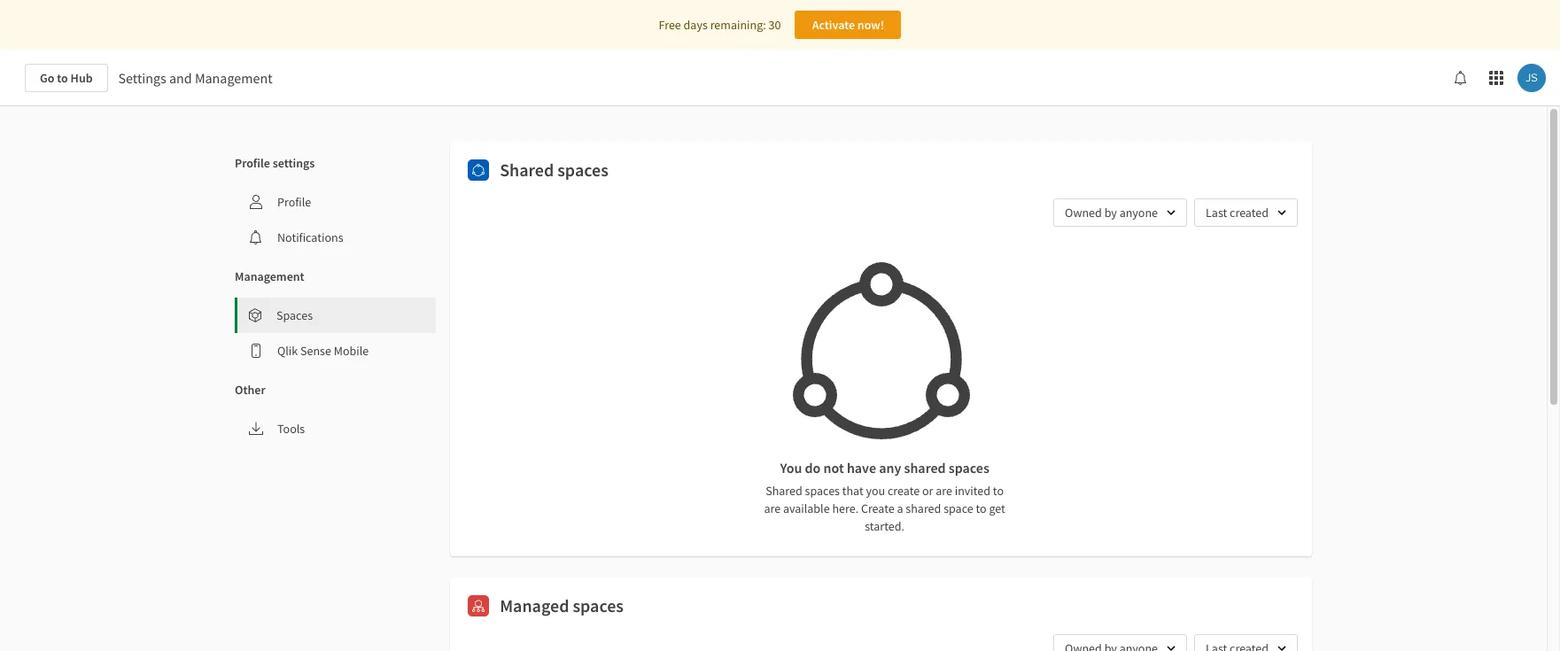 Task type: locate. For each thing, give the bounding box(es) containing it.
profile left settings at left
[[235, 155, 270, 171]]

spaces
[[558, 159, 609, 181], [949, 459, 990, 477], [805, 483, 840, 499], [573, 595, 624, 617]]

none field last created
[[1195, 635, 1299, 651]]

0 horizontal spatial are
[[764, 501, 781, 517]]

settings
[[273, 155, 315, 171]]

30
[[769, 17, 781, 33]]

1 horizontal spatial are
[[936, 483, 953, 499]]

0 vertical spatial profile
[[235, 155, 270, 171]]

you
[[866, 483, 886, 499]]

shared
[[905, 459, 946, 477], [906, 501, 942, 517]]

owned
[[1065, 205, 1102, 221]]

shared up or on the bottom right of the page
[[905, 459, 946, 477]]

are right or on the bottom right of the page
[[936, 483, 953, 499]]

tools
[[277, 421, 305, 437]]

free days remaining: 30
[[659, 17, 781, 33]]

created
[[1230, 205, 1269, 221]]

last
[[1206, 205, 1228, 221]]

do
[[805, 459, 821, 477]]

1 horizontal spatial shared
[[766, 483, 803, 499]]

profile for profile settings
[[235, 155, 270, 171]]

hub
[[71, 70, 93, 86]]

profile
[[235, 155, 270, 171], [277, 194, 311, 210]]

to
[[57, 70, 68, 86], [993, 483, 1004, 499], [976, 501, 987, 517]]

get
[[990, 501, 1006, 517]]

1 vertical spatial shared
[[766, 483, 803, 499]]

1 horizontal spatial to
[[976, 501, 987, 517]]

1 vertical spatial profile
[[277, 194, 311, 210]]

create
[[861, 501, 895, 517]]

management right and
[[195, 69, 273, 87]]

are
[[936, 483, 953, 499], [764, 501, 781, 517]]

that
[[843, 483, 864, 499]]

to right go on the top of the page
[[57, 70, 68, 86]]

2 horizontal spatial to
[[993, 483, 1004, 499]]

go
[[40, 70, 54, 86]]

shared down or on the bottom right of the page
[[906, 501, 942, 517]]

have
[[847, 459, 877, 477]]

space
[[944, 501, 974, 517]]

any
[[879, 459, 902, 477]]

not
[[824, 459, 844, 477]]

0 horizontal spatial to
[[57, 70, 68, 86]]

management up spaces
[[235, 269, 305, 285]]

to up get
[[993, 483, 1004, 499]]

1 horizontal spatial profile
[[277, 194, 311, 210]]

owned by anyone
[[1065, 205, 1159, 221]]

None field
[[1054, 635, 1188, 651], [1195, 635, 1299, 651], [1054, 635, 1188, 651]]

0 horizontal spatial shared
[[500, 159, 554, 181]]

a
[[897, 501, 904, 517]]

profile up notifications
[[277, 194, 311, 210]]

spaces
[[277, 308, 313, 324]]

managed
[[500, 595, 569, 617]]

managed spaces
[[500, 595, 624, 617]]

are left available
[[764, 501, 781, 517]]

1 vertical spatial shared
[[906, 501, 942, 517]]

profile inside "link"
[[277, 194, 311, 210]]

notifications
[[277, 230, 343, 246]]

0 horizontal spatial profile
[[235, 155, 270, 171]]

0 vertical spatial to
[[57, 70, 68, 86]]

0 vertical spatial are
[[936, 483, 953, 499]]

profile link
[[235, 184, 436, 220]]

2 vertical spatial to
[[976, 501, 987, 517]]

last created element
[[1206, 641, 1269, 651]]

management
[[195, 69, 273, 87], [235, 269, 305, 285]]

free
[[659, 17, 681, 33]]

to left get
[[976, 501, 987, 517]]

shared
[[500, 159, 554, 181], [766, 483, 803, 499]]

mobile
[[334, 343, 369, 359]]

notifications link
[[235, 220, 436, 255]]



Task type: vqa. For each thing, say whether or not it's contained in the screenshot.
top Profile
yes



Task type: describe. For each thing, give the bounding box(es) containing it.
create
[[888, 483, 920, 499]]

or
[[923, 483, 934, 499]]

qlik sense mobile
[[277, 343, 369, 359]]

days
[[684, 17, 708, 33]]

started.
[[865, 519, 905, 534]]

invited
[[955, 483, 991, 499]]

available
[[783, 501, 830, 517]]

you
[[780, 459, 802, 477]]

profile for profile
[[277, 194, 311, 210]]

qlik
[[277, 343, 298, 359]]

activate
[[812, 17, 855, 33]]

by
[[1105, 205, 1118, 221]]

now!
[[858, 17, 885, 33]]

1 vertical spatial are
[[764, 501, 781, 517]]

0 vertical spatial shared
[[905, 459, 946, 477]]

0 vertical spatial shared
[[500, 159, 554, 181]]

0 vertical spatial management
[[195, 69, 273, 87]]

you do not have any shared spaces shared spaces that you create or are invited to are available here. create a shared space to get started.
[[764, 459, 1006, 534]]

Last created field
[[1195, 199, 1299, 227]]

qlik sense mobile link
[[235, 333, 436, 369]]

and
[[169, 69, 192, 87]]

spaces link
[[238, 298, 436, 333]]

shared inside you do not have any shared spaces shared spaces that you create or are invited to are available here. create a shared space to get started.
[[766, 483, 803, 499]]

here.
[[833, 501, 859, 517]]

go to hub link
[[25, 64, 108, 92]]

settings and management
[[118, 69, 273, 87]]

1 vertical spatial management
[[235, 269, 305, 285]]

Owned by anyone field
[[1054, 199, 1188, 227]]

to inside "link"
[[57, 70, 68, 86]]

go to hub
[[40, 70, 93, 86]]

1 vertical spatial to
[[993, 483, 1004, 499]]

shared spaces
[[500, 159, 609, 181]]

last created
[[1206, 205, 1269, 221]]

other
[[235, 382, 266, 398]]

tools link
[[235, 411, 436, 447]]

sense
[[301, 343, 331, 359]]

anyone
[[1120, 205, 1159, 221]]

jacob simon image
[[1518, 64, 1547, 92]]

profile settings
[[235, 155, 315, 171]]

activate now!
[[812, 17, 885, 33]]

settings
[[118, 69, 166, 87]]

activate now! link
[[795, 11, 902, 39]]

remaining:
[[711, 17, 766, 33]]



